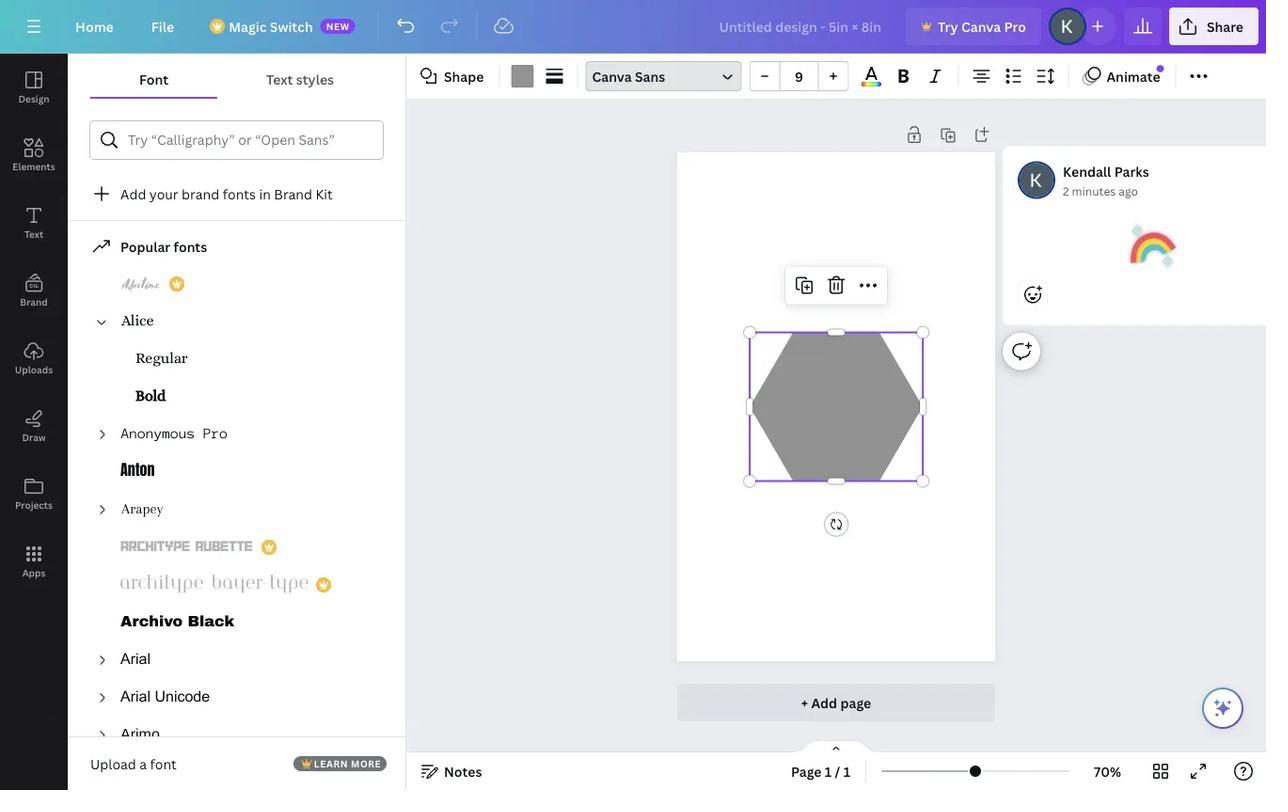 Task type: vqa. For each thing, say whether or not it's contained in the screenshot.
the top the 1 of 3 "link"
no



Task type: locate. For each thing, give the bounding box(es) containing it.
fonts
[[223, 185, 256, 203], [174, 238, 207, 256]]

text styles
[[266, 70, 334, 88]]

shape button
[[414, 61, 492, 91]]

advetime image
[[120, 273, 162, 295]]

kendall parks list
[[1003, 146, 1267, 385]]

0 vertical spatial brand
[[274, 185, 312, 203]]

ago
[[1119, 184, 1139, 199]]

popular
[[120, 238, 171, 256]]

canva sans button
[[586, 61, 742, 91]]

show pages image
[[791, 740, 882, 755]]

file
[[151, 17, 174, 35]]

uploads button
[[0, 325, 68, 392]]

1 vertical spatial canva
[[592, 67, 632, 85]]

design
[[18, 92, 49, 105]]

0 vertical spatial text
[[266, 70, 293, 88]]

1 horizontal spatial 1
[[844, 763, 851, 781]]

notes
[[444, 763, 482, 781]]

0 vertical spatial fonts
[[223, 185, 256, 203]]

magic switch
[[229, 17, 313, 35]]

1 vertical spatial text
[[24, 228, 43, 240]]

font
[[150, 755, 177, 773]]

1 right /
[[844, 763, 851, 781]]

1 horizontal spatial text
[[266, 70, 293, 88]]

+
[[802, 694, 808, 712]]

side panel tab list
[[0, 54, 68, 596]]

add
[[120, 185, 146, 203], [812, 694, 838, 712]]

0 horizontal spatial 1
[[825, 763, 832, 781]]

text
[[266, 70, 293, 88], [24, 228, 43, 240]]

canva left sans
[[592, 67, 632, 85]]

animate
[[1107, 67, 1161, 85]]

projects button
[[0, 460, 68, 528]]

Design title text field
[[704, 8, 899, 45]]

add your brand fonts in brand kit
[[120, 185, 333, 203]]

animate button
[[1077, 61, 1168, 91]]

0 horizontal spatial brand
[[20, 295, 48, 308]]

architype bayer-type image
[[120, 574, 309, 597]]

add left your
[[120, 185, 146, 203]]

a
[[140, 755, 147, 773]]

arial unicode image
[[120, 687, 211, 710]]

1 horizontal spatial add
[[812, 694, 838, 712]]

0 horizontal spatial fonts
[[174, 238, 207, 256]]

1 vertical spatial fonts
[[174, 238, 207, 256]]

learn more
[[314, 758, 381, 770]]

canva inside button
[[962, 17, 1001, 35]]

Try "Calligraphy" or "Open Sans" search field
[[128, 122, 371, 158]]

1 vertical spatial brand
[[20, 295, 48, 308]]

sans
[[635, 67, 666, 85]]

try
[[938, 17, 959, 35]]

arial image
[[120, 649, 151, 672]]

kendall
[[1063, 163, 1112, 181]]

1 horizontal spatial canva
[[962, 17, 1001, 35]]

text inside side panel tab list
[[24, 228, 43, 240]]

architype aubette image
[[120, 536, 254, 559]]

shape
[[444, 67, 484, 85]]

1
[[825, 763, 832, 781], [844, 763, 851, 781]]

brand up uploads button on the left top of the page
[[20, 295, 48, 308]]

0 horizontal spatial add
[[120, 185, 146, 203]]

+ add page button
[[678, 684, 996, 722]]

alice image
[[120, 311, 154, 333]]

switch
[[270, 17, 313, 35]]

1 vertical spatial add
[[812, 694, 838, 712]]

add right +
[[812, 694, 838, 712]]

brand right "in"
[[274, 185, 312, 203]]

#919191 image
[[511, 65, 534, 88], [511, 65, 534, 88]]

1 horizontal spatial brand
[[274, 185, 312, 203]]

text left styles
[[266, 70, 293, 88]]

group
[[750, 61, 849, 91]]

0 horizontal spatial text
[[24, 228, 43, 240]]

fonts right "popular" in the top of the page
[[174, 238, 207, 256]]

0 horizontal spatial canva
[[592, 67, 632, 85]]

new image
[[1157, 65, 1164, 72]]

canva
[[962, 17, 1001, 35], [592, 67, 632, 85]]

arimo image
[[120, 725, 160, 747]]

regular image
[[136, 348, 188, 371]]

main menu bar
[[0, 0, 1267, 54]]

draw
[[22, 431, 46, 444]]

share button
[[1170, 8, 1259, 45]]

canva assistant image
[[1212, 697, 1235, 720]]

fonts left "in"
[[223, 185, 256, 203]]

styles
[[296, 70, 334, 88]]

2
[[1063, 184, 1070, 199]]

canva right try
[[962, 17, 1001, 35]]

anton image
[[120, 461, 154, 484]]

try canva pro button
[[906, 8, 1042, 45]]

brand
[[274, 185, 312, 203], [20, 295, 48, 308]]

1 left /
[[825, 763, 832, 781]]

learn more button
[[293, 757, 387, 772]]

0 vertical spatial canva
[[962, 17, 1001, 35]]

text up brand 'button'
[[24, 228, 43, 240]]



Task type: describe. For each thing, give the bounding box(es) containing it.
share
[[1207, 17, 1244, 35]]

apps
[[22, 567, 46, 579]]

in
[[259, 185, 271, 203]]

your
[[149, 185, 179, 203]]

arapey image
[[120, 499, 164, 521]]

apps button
[[0, 528, 68, 596]]

canva sans
[[592, 67, 666, 85]]

/
[[835, 763, 841, 781]]

home
[[75, 17, 114, 35]]

more
[[351, 758, 381, 770]]

notes button
[[414, 757, 490, 787]]

expressing gratitude image
[[1131, 224, 1176, 269]]

anonymous pro image
[[120, 423, 228, 446]]

pro
[[1005, 17, 1027, 35]]

70% button
[[1078, 757, 1139, 787]]

text button
[[0, 189, 68, 257]]

design button
[[0, 54, 68, 121]]

upload
[[90, 755, 136, 773]]

text styles button
[[217, 61, 383, 97]]

add inside button
[[812, 694, 838, 712]]

brand
[[182, 185, 220, 203]]

page 1 / 1
[[791, 763, 851, 781]]

– – number field
[[786, 67, 813, 85]]

70%
[[1095, 763, 1122, 781]]

font button
[[90, 61, 217, 97]]

file button
[[136, 8, 189, 45]]

parks
[[1115, 163, 1150, 181]]

bold image
[[136, 386, 168, 408]]

draw button
[[0, 392, 68, 460]]

page
[[791, 763, 822, 781]]

canva inside dropdown button
[[592, 67, 632, 85]]

learn
[[314, 758, 348, 770]]

0 vertical spatial add
[[120, 185, 146, 203]]

kendall parks 2 minutes ago
[[1063, 163, 1150, 199]]

2 1 from the left
[[844, 763, 851, 781]]

1 horizontal spatial fonts
[[223, 185, 256, 203]]

magic
[[229, 17, 267, 35]]

1 1 from the left
[[825, 763, 832, 781]]

elements
[[12, 160, 55, 173]]

minutes
[[1072, 184, 1116, 199]]

elements button
[[0, 121, 68, 189]]

brand button
[[0, 257, 68, 325]]

brand inside 'button'
[[20, 295, 48, 308]]

color range image
[[862, 82, 882, 87]]

kit
[[316, 185, 333, 203]]

text for text
[[24, 228, 43, 240]]

page
[[841, 694, 872, 712]]

projects
[[15, 499, 53, 511]]

home link
[[60, 8, 129, 45]]

uploads
[[15, 363, 53, 376]]

try canva pro
[[938, 17, 1027, 35]]

+ add page
[[802, 694, 872, 712]]

new
[[326, 20, 350, 32]]

archivo black image
[[120, 612, 235, 634]]

popular fonts
[[120, 238, 207, 256]]

upload a font
[[90, 755, 177, 773]]

text for text styles
[[266, 70, 293, 88]]

font
[[139, 70, 169, 88]]



